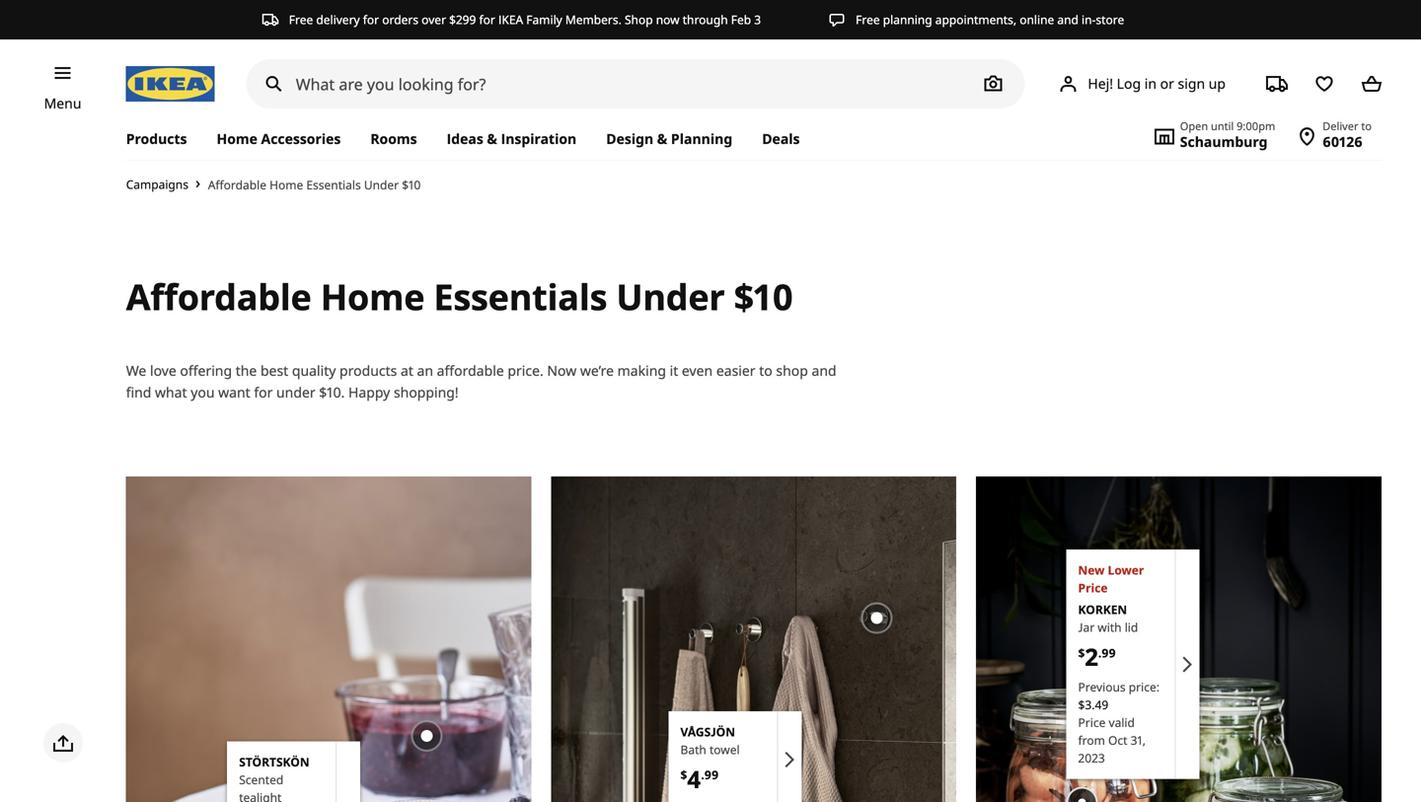 Task type: locate. For each thing, give the bounding box(es) containing it.
99 inside vågsjön bath towel $ 4 . 99
[[705, 767, 719, 783]]

offering
[[180, 361, 232, 380]]

1 & from the left
[[487, 129, 497, 148]]

1 horizontal spatial for
[[363, 11, 379, 28]]

0 vertical spatial 99
[[1102, 645, 1116, 661]]

towel
[[710, 742, 740, 758]]

you
[[191, 383, 215, 402]]

0 vertical spatial essentials
[[306, 176, 361, 193]]

deliver to 60126
[[1323, 118, 1372, 151]]

and right shop
[[812, 361, 837, 380]]

1 horizontal spatial under
[[616, 272, 725, 321]]

for left "orders"
[[363, 11, 379, 28]]

0 horizontal spatial 99
[[705, 767, 719, 783]]

affordable home essentials under $10 down accessories
[[208, 176, 421, 193]]

until
[[1211, 118, 1234, 133]]

sign
[[1178, 74, 1205, 93]]

1 vertical spatial home
[[270, 176, 303, 193]]

1 vertical spatial $10
[[734, 272, 794, 321]]

1 horizontal spatial home
[[270, 176, 303, 193]]

hej!
[[1088, 74, 1113, 93]]

price
[[1078, 580, 1108, 596], [1078, 715, 1106, 731]]

& inside design & planning link
[[657, 129, 668, 148]]

2 & from the left
[[657, 129, 668, 148]]

to
[[1362, 118, 1372, 133], [759, 361, 773, 380]]

products shown on image element containing störtskön
[[227, 742, 360, 802]]

$ inside previous price: $ 3 . 49 price valid from oct 31, 2023
[[1078, 697, 1085, 713]]

2 vertical spatial .
[[701, 767, 705, 783]]

accessories
[[261, 129, 341, 148]]

online
[[1020, 11, 1054, 28]]

for
[[363, 11, 379, 28], [479, 11, 495, 28], [254, 383, 273, 402]]

1 vertical spatial essentials
[[434, 272, 607, 321]]

1 vertical spatial $
[[1078, 697, 1085, 713]]

1 vertical spatial 3
[[1085, 697, 1092, 713]]

price inside previous price: $ 3 . 49 price valid from oct 31, 2023
[[1078, 715, 1106, 731]]

1 free from the left
[[289, 11, 313, 28]]

2 vertical spatial $
[[681, 767, 687, 783]]

menu
[[44, 94, 81, 113]]

find
[[126, 383, 151, 402]]

to inside deliver to 60126
[[1362, 118, 1372, 133]]

0 vertical spatial $10
[[402, 176, 421, 193]]

$
[[1078, 645, 1085, 661], [1078, 697, 1085, 713], [681, 767, 687, 783]]

1 horizontal spatial essentials
[[434, 272, 607, 321]]

2 price from the top
[[1078, 715, 1106, 731]]

1 vertical spatial .
[[1092, 697, 1095, 713]]

price.
[[508, 361, 544, 380]]

to inside the we love offering the best quality products at an affordable price. now we're making it even easier to shop and find what you want for under $10. happy shopping!
[[759, 361, 773, 380]]

for inside the we love offering the best quality products at an affordable price. now we're making it even easier to shop and find what you want for under $10. happy shopping!
[[254, 383, 273, 402]]

shopping!
[[394, 383, 459, 402]]

1 horizontal spatial and
[[1057, 11, 1079, 28]]

now
[[547, 361, 577, 380]]

1 horizontal spatial products shown on image element
[[669, 712, 802, 802]]

. inside previous price: $ 3 . 49 price valid from oct 31, 2023
[[1092, 697, 1095, 713]]

under down rooms link
[[364, 176, 399, 193]]

0 vertical spatial affordable
[[208, 176, 266, 193]]

free left the delivery
[[289, 11, 313, 28]]

home accessories link
[[202, 118, 356, 160]]

& inside ideas & inspiration "link"
[[487, 129, 497, 148]]

0 horizontal spatial .
[[701, 767, 705, 783]]

. down with at the right
[[1098, 645, 1102, 661]]

to left shop
[[759, 361, 773, 380]]

$10 up easier
[[734, 272, 794, 321]]

0 horizontal spatial essentials
[[306, 176, 361, 193]]

home accessories
[[217, 129, 341, 148]]

it
[[670, 361, 678, 380]]

$ left 49
[[1078, 697, 1085, 713]]

3 right feb
[[754, 11, 761, 28]]

99 inside new lower price korken jar with lid $ 2 . 99
[[1102, 645, 1116, 661]]

products shown on image element containing 2
[[1067, 550, 1200, 779]]

0 vertical spatial $
[[1078, 645, 1085, 661]]

0 horizontal spatial to
[[759, 361, 773, 380]]

. down bath
[[701, 767, 705, 783]]

0 vertical spatial price
[[1078, 580, 1108, 596]]

1 horizontal spatial 3
[[1085, 697, 1092, 713]]

essentials down accessories
[[306, 176, 361, 193]]

.
[[1098, 645, 1102, 661], [1092, 697, 1095, 713], [701, 767, 705, 783]]

1 horizontal spatial free
[[856, 11, 880, 28]]

now
[[656, 11, 680, 28]]

$10 down rooms link
[[402, 176, 421, 193]]

1 vertical spatial 99
[[705, 767, 719, 783]]

. down previous
[[1092, 697, 1095, 713]]

members.
[[565, 11, 622, 28]]

home
[[217, 129, 258, 148], [270, 176, 303, 193], [321, 272, 425, 321]]

korken
[[1078, 602, 1127, 618]]

schaumburg
[[1180, 132, 1268, 151]]

home down home accessories "link"
[[270, 176, 303, 193]]

$10
[[402, 176, 421, 193], [734, 272, 794, 321]]

1 vertical spatial and
[[812, 361, 837, 380]]

hej! log in or sign up link
[[1033, 64, 1250, 104]]

2 horizontal spatial products shown on image element
[[1067, 550, 1200, 779]]

99 right 4
[[705, 767, 719, 783]]

3 left 49
[[1085, 697, 1092, 713]]

scented
[[239, 772, 284, 788]]

2 horizontal spatial .
[[1098, 645, 1102, 661]]

& for design
[[657, 129, 668, 148]]

price down new
[[1078, 580, 1108, 596]]

9:00pm
[[1237, 118, 1276, 133]]

easier
[[716, 361, 756, 380]]

open
[[1180, 118, 1208, 133]]

& right the design
[[657, 129, 668, 148]]

the
[[236, 361, 257, 380]]

& right ideas
[[487, 129, 497, 148]]

0 vertical spatial to
[[1362, 118, 1372, 133]]

1 horizontal spatial to
[[1362, 118, 1372, 133]]

2 free from the left
[[856, 11, 880, 28]]

under
[[276, 383, 315, 402]]

2 horizontal spatial home
[[321, 272, 425, 321]]

essentials
[[306, 176, 361, 193], [434, 272, 607, 321]]

under up it
[[616, 272, 725, 321]]

None search field
[[246, 59, 1025, 109]]

$ down jar
[[1078, 645, 1085, 661]]

previous price: $ 3 . 49 price valid from oct 31, 2023
[[1078, 679, 1160, 767]]

price up from
[[1078, 715, 1106, 731]]

rooms
[[370, 129, 417, 148]]

0 horizontal spatial under
[[364, 176, 399, 193]]

up
[[1209, 74, 1226, 93]]

affordable
[[208, 176, 266, 193], [126, 272, 312, 321]]

0 horizontal spatial &
[[487, 129, 497, 148]]

0 vertical spatial home
[[217, 129, 258, 148]]

0 horizontal spatial and
[[812, 361, 837, 380]]

tealight
[[239, 790, 282, 802]]

1 vertical spatial to
[[759, 361, 773, 380]]

0 vertical spatial under
[[364, 176, 399, 193]]

affordable home essentials under $10 up affordable
[[126, 272, 794, 321]]

&
[[487, 129, 497, 148], [657, 129, 668, 148]]

1 vertical spatial price
[[1078, 715, 1106, 731]]

1 vertical spatial affordable home essentials under $10
[[126, 272, 794, 321]]

for down best
[[254, 383, 273, 402]]

1 price from the top
[[1078, 580, 1108, 596]]

0 horizontal spatial home
[[217, 129, 258, 148]]

0 horizontal spatial for
[[254, 383, 273, 402]]

1 horizontal spatial &
[[657, 129, 668, 148]]

and left in-
[[1057, 11, 1079, 28]]

affordable up 'offering'
[[126, 272, 312, 321]]

1 vertical spatial affordable
[[126, 272, 312, 321]]

$299
[[449, 11, 476, 28]]

making
[[618, 361, 666, 380]]

essentials up price.
[[434, 272, 607, 321]]

60126
[[1323, 132, 1363, 151]]

störtskön scented tealight
[[239, 754, 310, 802]]

affordable
[[437, 361, 504, 380]]

free
[[289, 11, 313, 28], [856, 11, 880, 28]]

2 horizontal spatial for
[[479, 11, 495, 28]]

1 horizontal spatial 99
[[1102, 645, 1116, 661]]

0 horizontal spatial $10
[[402, 176, 421, 193]]

and inside the we love offering the best quality products at an affordable price. now we're making it even easier to shop and find what you want for under $10. happy shopping!
[[812, 361, 837, 380]]

affordable down home accessories "link"
[[208, 176, 266, 193]]

lid
[[1125, 620, 1138, 636]]

affordable home essentials under $10
[[208, 176, 421, 193], [126, 272, 794, 321]]

products shown on image element
[[1067, 550, 1200, 779], [669, 712, 802, 802], [227, 742, 360, 802]]

we
[[126, 361, 146, 380]]

and
[[1057, 11, 1079, 28], [812, 361, 837, 380]]

1 horizontal spatial .
[[1092, 697, 1095, 713]]

free delivery for orders over $299 for ikea family members. shop now through feb 3
[[289, 11, 761, 28]]

ikea
[[498, 11, 523, 28]]

3
[[754, 11, 761, 28], [1085, 697, 1092, 713]]

home left accessories
[[217, 129, 258, 148]]

campaigns link
[[126, 176, 192, 193]]

0 horizontal spatial products shown on image element
[[227, 742, 360, 802]]

bath
[[681, 742, 707, 758]]

home up the "products" at top
[[321, 272, 425, 321]]

0 horizontal spatial 3
[[754, 11, 761, 28]]

$ down bath
[[681, 767, 687, 783]]

99 right 2
[[1102, 645, 1116, 661]]

for left ikea
[[479, 11, 495, 28]]

. inside new lower price korken jar with lid $ 2 . 99
[[1098, 645, 1102, 661]]

1 vertical spatial under
[[616, 272, 725, 321]]

0 vertical spatial .
[[1098, 645, 1102, 661]]

to right deliver
[[1362, 118, 1372, 133]]

from
[[1078, 733, 1105, 749]]

0 horizontal spatial free
[[289, 11, 313, 28]]

in
[[1145, 74, 1157, 93]]

free left planning
[[856, 11, 880, 28]]

price:
[[1129, 679, 1160, 696]]

in-
[[1082, 11, 1096, 28]]



Task type: vqa. For each thing, say whether or not it's contained in the screenshot.
32
no



Task type: describe. For each thing, give the bounding box(es) containing it.
31,
[[1131, 733, 1146, 749]]

or
[[1160, 74, 1174, 93]]

previous
[[1078, 679, 1126, 696]]

deals link
[[747, 118, 815, 160]]

49
[[1095, 697, 1109, 713]]

planning
[[671, 129, 733, 148]]

2 vertical spatial home
[[321, 272, 425, 321]]

valid
[[1109, 715, 1135, 731]]

2
[[1085, 641, 1098, 673]]

inspiration
[[501, 129, 577, 148]]

products
[[126, 129, 187, 148]]

vågsjön bath towel $ 4 . 99
[[681, 724, 740, 795]]

. inside vågsjön bath towel $ 4 . 99
[[701, 767, 705, 783]]

with
[[1098, 620, 1122, 636]]

new lower price korken jar with lid $ 2 . 99
[[1078, 562, 1144, 673]]

want
[[218, 383, 250, 402]]

products link
[[126, 118, 202, 160]]

free planning appointments, online and in-store link
[[828, 11, 1124, 29]]

ideas & inspiration
[[447, 129, 577, 148]]

störtskön
[[239, 754, 310, 770]]

best
[[261, 361, 288, 380]]

log
[[1117, 74, 1141, 93]]

happy
[[348, 383, 390, 402]]

home inside "link"
[[217, 129, 258, 148]]

love
[[150, 361, 176, 380]]

0 vertical spatial and
[[1057, 11, 1079, 28]]

design & planning
[[606, 129, 733, 148]]

design & planning link
[[591, 118, 747, 160]]

vågsjön
[[681, 724, 735, 740]]

rooms link
[[356, 118, 432, 160]]

open until 9:00pm schaumburg
[[1180, 118, 1276, 151]]

planning
[[883, 11, 932, 28]]

quality
[[292, 361, 336, 380]]

delivery
[[316, 11, 360, 28]]

0 vertical spatial 3
[[754, 11, 761, 28]]

free planning appointments, online and in-store
[[856, 11, 1124, 28]]

products shown on image element containing 4
[[669, 712, 802, 802]]

orders
[[382, 11, 419, 28]]

campaigns
[[126, 176, 189, 193]]

products
[[340, 361, 397, 380]]

ikea logotype, go to start page image
[[126, 66, 215, 102]]

what
[[155, 383, 187, 402]]

at
[[401, 361, 413, 380]]

3 inside previous price: $ 3 . 49 price valid from oct 31, 2023
[[1085, 697, 1092, 713]]

deliver
[[1323, 118, 1359, 133]]

0 vertical spatial affordable home essentials under $10
[[208, 176, 421, 193]]

jar
[[1078, 620, 1095, 636]]

we love offering the best quality products at an affordable price. now we're making it even easier to shop and find what you want for under $10. happy shopping!
[[126, 361, 837, 402]]

Search by product text field
[[246, 59, 1025, 109]]

2023
[[1078, 750, 1105, 767]]

hej! log in or sign up
[[1088, 74, 1226, 93]]

new
[[1078, 562, 1105, 579]]

over
[[422, 11, 446, 28]]

through
[[683, 11, 728, 28]]

$ inside vågsjön bath towel $ 4 . 99
[[681, 767, 687, 783]]

1 horizontal spatial $10
[[734, 272, 794, 321]]

lower
[[1108, 562, 1144, 579]]

shop
[[776, 361, 808, 380]]

free delivery for orders over $299 for ikea family members. shop now through feb 3 link
[[261, 11, 761, 29]]

ideas
[[447, 129, 483, 148]]

deals
[[762, 129, 800, 148]]

ideas & inspiration link
[[432, 118, 591, 160]]

free for free delivery for orders over $299 for ikea family members. shop now through feb 3
[[289, 11, 313, 28]]

free for free planning appointments, online and in-store
[[856, 11, 880, 28]]

price inside new lower price korken jar with lid $ 2 . 99
[[1078, 580, 1108, 596]]

menu button
[[44, 93, 81, 114]]

appointments,
[[936, 11, 1017, 28]]

feb
[[731, 11, 751, 28]]

store
[[1096, 11, 1124, 28]]

shop
[[625, 11, 653, 28]]

& for ideas
[[487, 129, 497, 148]]

even
[[682, 361, 713, 380]]

oct
[[1108, 733, 1128, 749]]

$10.
[[319, 383, 345, 402]]

we're
[[580, 361, 614, 380]]

design
[[606, 129, 654, 148]]

$ inside new lower price korken jar with lid $ 2 . 99
[[1078, 645, 1085, 661]]

an
[[417, 361, 433, 380]]

family
[[526, 11, 562, 28]]



